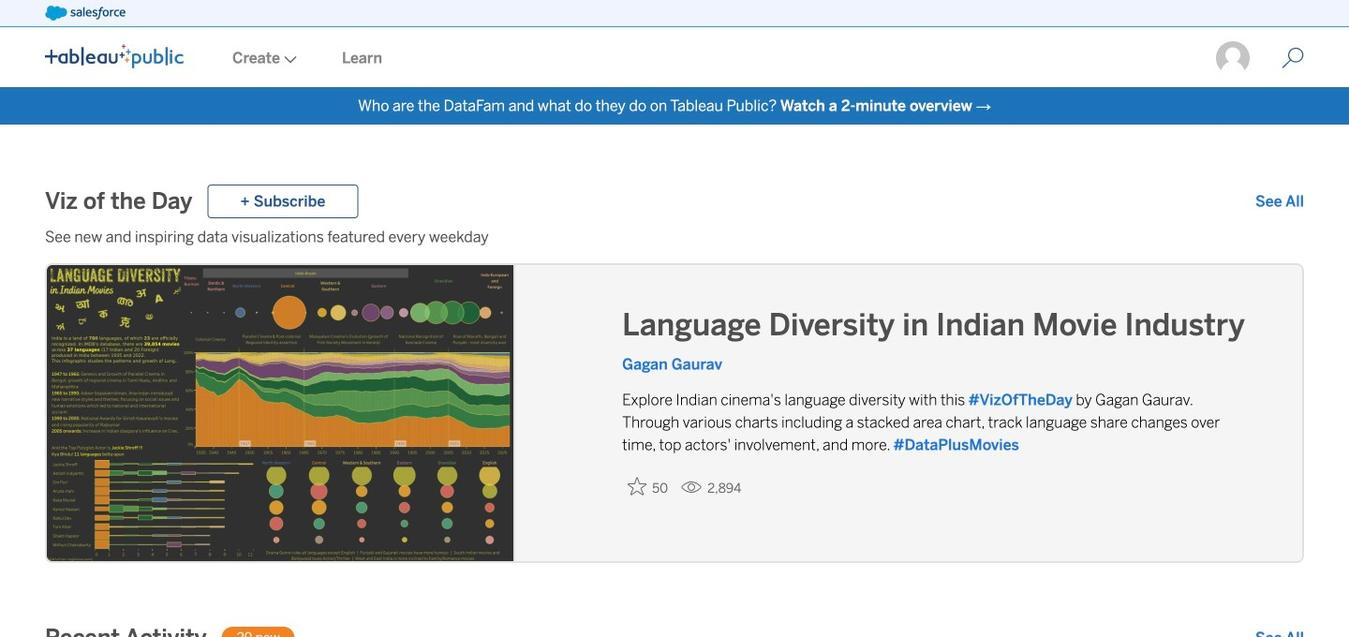 Task type: locate. For each thing, give the bounding box(es) containing it.
see all viz of the day element
[[1256, 190, 1304, 213]]

tableau public viz of the day image
[[47, 265, 515, 565]]

add favorite image
[[628, 477, 647, 496]]

see all recent activity element
[[1256, 627, 1304, 637]]

create image
[[280, 56, 297, 63]]

salesforce logo image
[[45, 6, 125, 21]]

logo image
[[45, 44, 184, 68]]

see new and inspiring data visualizations featured every weekday element
[[45, 226, 1304, 248]]



Task type: vqa. For each thing, say whether or not it's contained in the screenshot.
See new and inspiring data visualizations featured every weekday element
yes



Task type: describe. For each thing, give the bounding box(es) containing it.
viz of the day heading
[[45, 186, 192, 216]]

Add Favorite button
[[622, 471, 674, 502]]

tara.schultz image
[[1215, 39, 1252, 77]]

recent activity heading
[[45, 623, 207, 637]]

go to search image
[[1260, 47, 1327, 69]]



